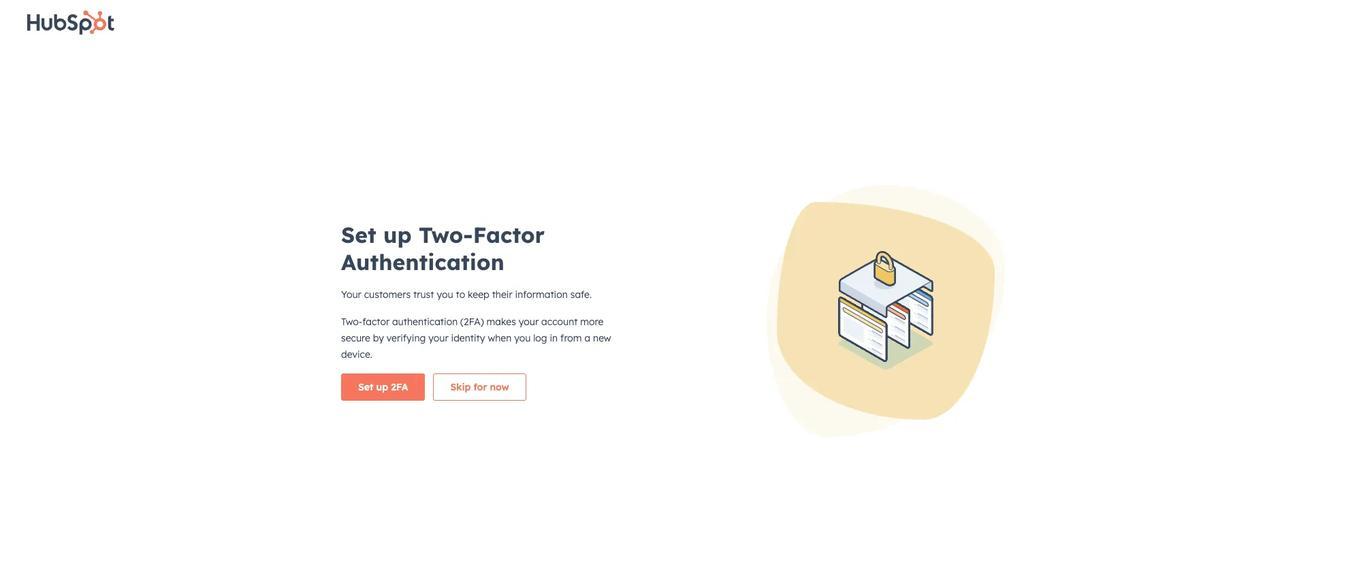 Task type: locate. For each thing, give the bounding box(es) containing it.
secure
[[341, 332, 370, 344]]

two-factor authentication
[[385, 392, 528, 405]]

2fa
[[391, 381, 408, 393]]

now
[[490, 381, 509, 393]]

more
[[580, 316, 604, 328]]

0 vertical spatial set
[[341, 221, 376, 248]]

your inside add a trusted phone number add a phone number used to occasionally verify your identity and receive other security-related alerts. this phone number will never be used for sales or marketing purposes.
[[573, 348, 590, 358]]

information
[[515, 288, 568, 301]]

0 horizontal spatial two-
[[341, 316, 362, 328]]

factor up by on the bottom left of page
[[362, 316, 390, 328]]

for left sales
[[531, 360, 542, 370]]

up left 2fa
[[376, 381, 388, 393]]

will
[[460, 360, 473, 370]]

up for 2fa
[[376, 381, 388, 393]]

your customers trust you to keep their information safe.
[[341, 288, 592, 301]]

a left trusted
[[406, 333, 413, 345]]

add
[[385, 333, 404, 345], [385, 348, 400, 358]]

safe.
[[570, 288, 592, 301]]

1 vertical spatial factor
[[411, 392, 444, 405]]

add a trusted phone number add a phone number used to occasionally verify your identity and receive other security-related alerts. this phone number will never be used for sales or marketing purposes.
[[385, 333, 779, 370]]

number down add a trusted phone number button
[[436, 348, 466, 358]]

used
[[468, 348, 486, 358], [510, 360, 529, 370]]

0 vertical spatial identity
[[451, 332, 485, 344]]

phone
[[453, 333, 482, 345], [410, 348, 434, 358], [402, 360, 426, 370]]

0 vertical spatial used
[[468, 348, 486, 358]]

phone
[[429, 306, 463, 320]]

up inside set up 2fa button
[[376, 381, 388, 393]]

identity
[[451, 332, 485, 344], [592, 348, 621, 358]]

1 horizontal spatial for
[[531, 360, 542, 370]]

authentication for two-factor authentication
[[448, 392, 528, 405]]

to
[[456, 288, 465, 301], [489, 348, 497, 358]]

identity down (2fa)
[[451, 332, 485, 344]]

1 vertical spatial add
[[385, 348, 400, 358]]

1 horizontal spatial used
[[510, 360, 529, 370]]

two- for two-factor authentication (2fa) makes your account more secure by verifying your identity when you log in from a new device.
[[341, 316, 362, 328]]

0 vertical spatial add
[[385, 333, 404, 345]]

1 vertical spatial number
[[436, 348, 466, 358]]

0 vertical spatial factor
[[362, 316, 390, 328]]

0 horizontal spatial you
[[437, 288, 453, 301]]

sales
[[544, 360, 563, 370]]

authentication
[[341, 248, 505, 275]]

0 horizontal spatial used
[[468, 348, 486, 358]]

up up reset
[[383, 221, 412, 248]]

reset
[[404, 274, 423, 284]]

1 horizontal spatial identity
[[592, 348, 621, 358]]

2 horizontal spatial your
[[573, 348, 590, 358]]

and
[[624, 348, 638, 358]]

1 add from the top
[[385, 333, 404, 345]]

1 vertical spatial you
[[514, 332, 531, 344]]

10/23/2023
[[437, 274, 481, 284]]

2 horizontal spatial two-
[[419, 221, 473, 248]]

set up two-factor authentication dialog
[[0, 0, 1346, 584]]

0 vertical spatial phone
[[453, 333, 482, 345]]

0 horizontal spatial factor
[[362, 316, 390, 328]]

used up never at the bottom
[[468, 348, 486, 358]]

two- up the secure
[[341, 316, 362, 328]]

skip for now
[[450, 381, 509, 393]]

for
[[531, 360, 542, 370], [474, 381, 487, 393]]

two- down this
[[385, 392, 411, 405]]

0 horizontal spatial to
[[456, 288, 465, 301]]

customers
[[364, 288, 411, 301]]

1 vertical spatial phone
[[410, 348, 434, 358]]

to down 10/23/2023
[[456, 288, 465, 301]]

password
[[414, 259, 459, 271]]

alerts.
[[756, 348, 779, 358]]

1 vertical spatial your
[[428, 332, 449, 344]]

add right by on the bottom left of page
[[385, 333, 404, 345]]

1 vertical spatial authentication
[[448, 392, 528, 405]]

add up this
[[385, 348, 400, 358]]

set
[[341, 221, 376, 248], [358, 381, 373, 393]]

factor inside the two-factor authentication (2fa) makes your account more secure by verifying your identity when you log in from a new device.
[[362, 316, 390, 328]]

0 horizontal spatial identity
[[451, 332, 485, 344]]

1 horizontal spatial to
[[489, 348, 497, 358]]

marketing
[[576, 360, 615, 370]]

2 vertical spatial your
[[573, 348, 590, 358]]

number
[[485, 333, 522, 345], [436, 348, 466, 358], [429, 360, 458, 370]]

trust
[[413, 288, 434, 301]]

authentication
[[392, 316, 458, 328], [448, 392, 528, 405]]

2 vertical spatial two-
[[385, 392, 411, 405]]

your down phone
[[428, 332, 449, 344]]

reset password button
[[385, 257, 459, 273]]

phone down trusted
[[410, 348, 434, 358]]

authentication inside the two-factor authentication (2fa) makes your account more secure by verifying your identity when you log in from a new device.
[[392, 316, 458, 328]]

makes
[[487, 316, 516, 328]]

phone down (2fa)
[[453, 333, 482, 345]]

two- up password
[[419, 221, 473, 248]]

1 horizontal spatial two-
[[385, 392, 411, 405]]

1 horizontal spatial you
[[514, 332, 531, 344]]

up inside set up two-factor authentication
[[383, 221, 412, 248]]

password
[[385, 232, 437, 246]]

1 horizontal spatial factor
[[411, 392, 444, 405]]

1 vertical spatial identity
[[592, 348, 621, 358]]

purposes.
[[618, 360, 655, 370]]

0 vertical spatial you
[[437, 288, 453, 301]]

or
[[566, 360, 574, 370]]

set left 2fa
[[358, 381, 373, 393]]

to up never at the bottom
[[489, 348, 497, 358]]

phone right this
[[402, 360, 426, 370]]

1 vertical spatial for
[[474, 381, 487, 393]]

log
[[533, 332, 547, 344]]

factor right 2fa
[[411, 392, 444, 405]]

two-
[[419, 221, 473, 248], [341, 316, 362, 328], [385, 392, 411, 405]]

up
[[383, 221, 412, 248], [376, 381, 388, 393]]

for left now
[[474, 381, 487, 393]]

set up 2fa button
[[341, 374, 425, 401]]

identity down new
[[592, 348, 621, 358]]

0 vertical spatial two-
[[419, 221, 473, 248]]

set inside button
[[358, 381, 373, 393]]

skip
[[450, 381, 471, 393]]

device.
[[341, 348, 373, 361]]

0 vertical spatial authentication
[[392, 316, 458, 328]]

verify
[[549, 348, 570, 358]]

0 vertical spatial to
[[456, 288, 465, 301]]

number down makes
[[485, 333, 522, 345]]

1 vertical spatial to
[[489, 348, 497, 358]]

your
[[519, 316, 539, 328], [428, 332, 449, 344], [573, 348, 590, 358]]

your up log
[[519, 316, 539, 328]]

0 vertical spatial up
[[383, 221, 412, 248]]

1 vertical spatial set
[[358, 381, 373, 393]]

a down verifying
[[403, 348, 408, 358]]

trusted
[[385, 306, 426, 320]]

0 horizontal spatial for
[[474, 381, 487, 393]]

you up occasionally on the bottom of the page
[[514, 332, 531, 344]]

other
[[670, 348, 691, 358]]

their
[[492, 288, 513, 301]]

0 vertical spatial your
[[519, 316, 539, 328]]

a
[[585, 332, 591, 344], [406, 333, 413, 345], [403, 348, 408, 358]]

set for set up 2fa
[[358, 381, 373, 393]]

you up phone
[[437, 288, 453, 301]]

set inside set up two-factor authentication
[[341, 221, 376, 248]]

1 horizontal spatial your
[[519, 316, 539, 328]]

two- inside the two-factor authentication (2fa) makes your account more secure by verifying your identity when you log in from a new device.
[[341, 316, 362, 328]]

your up "or"
[[573, 348, 590, 358]]

a left new
[[585, 332, 591, 344]]

1 vertical spatial two-
[[341, 316, 362, 328]]

factor
[[362, 316, 390, 328], [411, 392, 444, 405]]

you
[[437, 288, 453, 301], [514, 332, 531, 344]]

never
[[475, 360, 496, 370]]

used down occasionally on the bottom of the page
[[510, 360, 529, 370]]

set left password
[[341, 221, 376, 248]]

to inside add a trusted phone number add a phone number used to occasionally verify your identity and receive other security-related alerts. this phone number will never be used for sales or marketing purposes.
[[489, 348, 497, 358]]

1 vertical spatial up
[[376, 381, 388, 393]]

0 vertical spatial for
[[531, 360, 542, 370]]

you inside the two-factor authentication (2fa) makes your account more secure by verifying your identity when you log in from a new device.
[[514, 332, 531, 344]]

number left will
[[429, 360, 458, 370]]



Task type: vqa. For each thing, say whether or not it's contained in the screenshot.
Secondary inside button
no



Task type: describe. For each thing, give the bounding box(es) containing it.
factor for two-factor authentication (2fa) makes your account more secure by verifying your identity when you log in from a new device.
[[362, 316, 390, 328]]

be
[[498, 360, 508, 370]]

set for set up two-factor authentication
[[341, 221, 376, 248]]

last
[[385, 274, 401, 284]]

up for two-
[[383, 221, 412, 248]]

0 vertical spatial number
[[485, 333, 522, 345]]

two- for two-factor authentication
[[385, 392, 411, 405]]

receive
[[641, 348, 668, 358]]

add a trusted phone number button
[[385, 331, 522, 347]]

two- inside set up two-factor authentication
[[419, 221, 473, 248]]

two-factor authentication (2fa) makes your account more secure by verifying your identity when you log in from a new device.
[[341, 316, 611, 361]]

trusted phone number
[[385, 306, 510, 320]]

set up two-factor authentication
[[341, 221, 545, 275]]

for inside button
[[474, 381, 487, 393]]

security-
[[693, 348, 726, 358]]

set up 2fa
[[358, 381, 408, 393]]

account
[[541, 316, 578, 328]]

trusted
[[416, 333, 450, 345]]

related
[[726, 348, 753, 358]]

new
[[593, 332, 611, 344]]

(2fa)
[[460, 316, 484, 328]]

2 vertical spatial phone
[[402, 360, 426, 370]]

by
[[373, 332, 384, 344]]

authentication for two-factor authentication (2fa) makes your account more secure by verifying your identity when you log in from a new device.
[[392, 316, 458, 328]]

when
[[488, 332, 512, 344]]

skip for now button
[[433, 374, 526, 401]]

2 vertical spatial number
[[429, 360, 458, 370]]

0 horizontal spatial your
[[428, 332, 449, 344]]

for inside add a trusted phone number add a phone number used to occasionally verify your identity and receive other security-related alerts. this phone number will never be used for sales or marketing purposes.
[[531, 360, 542, 370]]

your
[[341, 288, 361, 301]]

on
[[425, 274, 434, 284]]

reset
[[385, 259, 411, 271]]

hubspot image
[[22, 3, 38, 19]]

a inside the two-factor authentication (2fa) makes your account more secure by verifying your identity when you log in from a new device.
[[585, 332, 591, 344]]

number
[[466, 306, 510, 320]]

identity inside add a trusted phone number add a phone number used to occasionally verify your identity and receive other security-related alerts. this phone number will never be used for sales or marketing purposes.
[[592, 348, 621, 358]]

in
[[550, 332, 558, 344]]

factor for two-factor authentication
[[411, 392, 444, 405]]

from
[[561, 332, 582, 344]]

reset password last reset on 10/23/2023
[[385, 259, 481, 284]]

identity inside the two-factor authentication (2fa) makes your account more secure by verifying your identity when you log in from a new device.
[[451, 332, 485, 344]]

verifying
[[387, 332, 426, 344]]

this
[[385, 360, 400, 370]]

to inside set up two-factor authentication dialog
[[456, 288, 465, 301]]

keep
[[468, 288, 489, 301]]

occasionally
[[499, 348, 546, 358]]

2 add from the top
[[385, 348, 400, 358]]

factor
[[473, 221, 545, 248]]

1 vertical spatial used
[[510, 360, 529, 370]]



